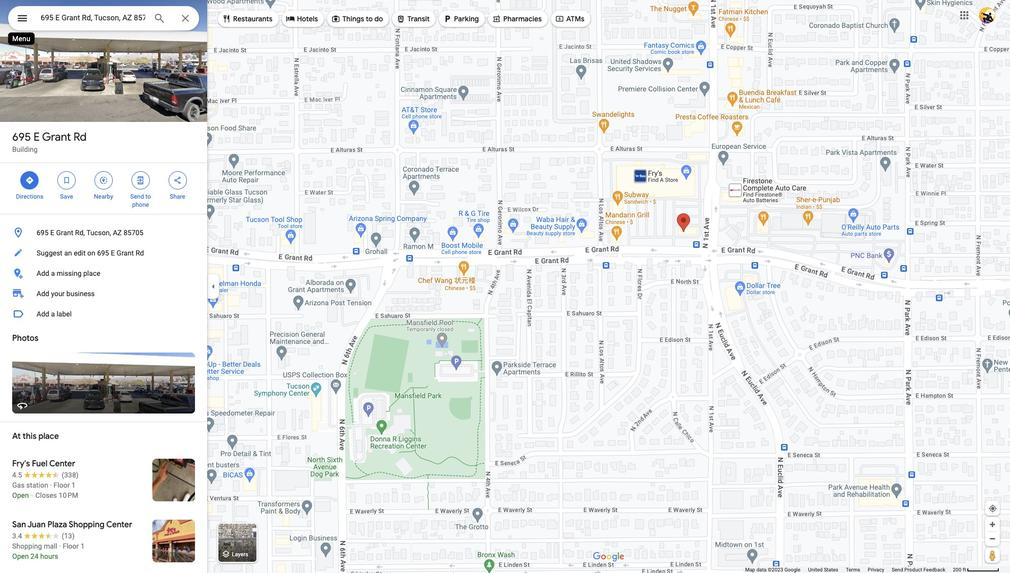 Task type: describe. For each thing, give the bounding box(es) containing it.
e inside suggest an edit on 695 e grant rd button
[[111, 249, 115, 257]]

google account: ben nelson  
(ben.nelson1980@gmail.com) image
[[980, 7, 996, 23]]


[[492, 13, 502, 24]]

photos
[[12, 333, 38, 344]]

4.5 stars 338 reviews image
[[12, 470, 79, 480]]

place inside button
[[83, 269, 100, 277]]

1 vertical spatial center
[[106, 520, 132, 530]]

add a label button
[[0, 304, 207, 324]]

 restaurants
[[222, 13, 273, 24]]

hours
[[40, 552, 58, 560]]

restaurants
[[233, 14, 273, 23]]

4.5
[[12, 471, 22, 479]]

united
[[809, 567, 823, 573]]

gas station · floor 1 open ⋅ closes 10 pm
[[12, 481, 78, 500]]

none field inside 695 e grant rd, tucson, az 85705 field
[[41, 12, 145, 24]]

695 e grant rd building
[[12, 130, 87, 153]]

 atms
[[555, 13, 585, 24]]

(13)
[[62, 532, 75, 540]]

parking
[[454, 14, 479, 23]]

suggest
[[37, 249, 62, 257]]

 things to do
[[331, 13, 383, 24]]

695 inside button
[[97, 249, 109, 257]]

missing
[[57, 269, 82, 277]]

share
[[170, 193, 185, 200]]


[[222, 13, 231, 24]]

suggest an edit on 695 e grant rd
[[37, 249, 144, 257]]

1 for plaza
[[81, 542, 85, 550]]


[[173, 175, 182, 186]]

· for plaza
[[59, 542, 61, 550]]

a for missing
[[51, 269, 55, 277]]

juan
[[27, 520, 46, 530]]

your
[[51, 290, 65, 298]]

©2023
[[768, 567, 784, 573]]

 search field
[[8, 6, 199, 33]]

695 e grant rd, tucson, az 85705 button
[[0, 223, 207, 243]]

gas
[[12, 481, 25, 489]]

map
[[746, 567, 756, 573]]


[[62, 175, 71, 186]]

feedback
[[924, 567, 946, 573]]


[[25, 175, 34, 186]]

floor for center
[[54, 481, 70, 489]]


[[331, 13, 341, 24]]


[[396, 13, 406, 24]]

shopping inside 'shopping mall · floor 1 open 24 hours'
[[12, 542, 42, 550]]

az
[[113, 229, 122, 237]]

san juan plaza shopping center
[[12, 520, 132, 530]]

24
[[31, 552, 39, 560]]

google maps element
[[0, 0, 1011, 573]]

0 vertical spatial shopping
[[69, 520, 105, 530]]

mall
[[44, 542, 57, 550]]

nearby
[[94, 193, 113, 200]]

fuel
[[32, 459, 48, 469]]

3.4
[[12, 532, 22, 540]]

add for add a missing place
[[37, 269, 49, 277]]

send to phone
[[130, 193, 151, 208]]

san
[[12, 520, 26, 530]]

building
[[12, 145, 38, 153]]

add your business
[[37, 290, 95, 298]]

privacy button
[[868, 567, 885, 573]]

add your business link
[[0, 284, 207, 304]]

add a missing place button
[[0, 263, 207, 284]]

floor for plaza
[[63, 542, 79, 550]]

terms
[[846, 567, 861, 573]]

at
[[12, 431, 21, 442]]


[[99, 175, 108, 186]]

(338)
[[62, 471, 79, 479]]

an
[[64, 249, 72, 257]]

fry's
[[12, 459, 30, 469]]


[[136, 175, 145, 186]]

plaza
[[48, 520, 67, 530]]

3.4 stars 13 reviews image
[[12, 531, 75, 541]]

terms button
[[846, 567, 861, 573]]

suggest an edit on 695 e grant rd button
[[0, 243, 207, 263]]

privacy
[[868, 567, 885, 573]]

e for rd,
[[50, 229, 54, 237]]

united states
[[809, 567, 839, 573]]

zoom in image
[[989, 521, 997, 528]]

layers
[[232, 552, 248, 558]]

show street view coverage image
[[986, 548, 1001, 563]]

rd,
[[75, 229, 85, 237]]

this
[[23, 431, 37, 442]]


[[16, 11, 28, 25]]

rd inside button
[[136, 249, 144, 257]]


[[286, 13, 295, 24]]

add a label
[[37, 310, 72, 318]]

rd inside 695 e grant rd building
[[74, 130, 87, 144]]

200 ft
[[954, 567, 967, 573]]

fry's fuel center
[[12, 459, 75, 469]]

label
[[57, 310, 72, 318]]

send product feedback button
[[892, 567, 946, 573]]



Task type: vqa. For each thing, say whether or not it's contained in the screenshot.


Task type: locate. For each thing, give the bounding box(es) containing it.
a inside button
[[51, 269, 55, 277]]

open inside 'shopping mall · floor 1 open 24 hours'
[[12, 552, 29, 560]]

None field
[[41, 12, 145, 24]]

0 vertical spatial add
[[37, 269, 49, 277]]

open for fry's
[[12, 491, 29, 500]]

floor up 10 pm
[[54, 481, 70, 489]]

0 vertical spatial floor
[[54, 481, 70, 489]]

0 vertical spatial rd
[[74, 130, 87, 144]]

add inside add a label button
[[37, 310, 49, 318]]

3 add from the top
[[37, 310, 49, 318]]

1 add from the top
[[37, 269, 49, 277]]

grant inside 695 e grant rd building
[[42, 130, 71, 144]]

2 horizontal spatial 695
[[97, 249, 109, 257]]

pharmacies
[[504, 14, 542, 23]]

send left product
[[892, 567, 904, 573]]

695 inside 695 e grant rd building
[[12, 130, 31, 144]]

grant up 
[[42, 130, 71, 144]]

 hotels
[[286, 13, 318, 24]]

a for label
[[51, 310, 55, 318]]

695 up building
[[12, 130, 31, 144]]

business
[[66, 290, 95, 298]]

floor inside 'shopping mall · floor 1 open 24 hours'
[[63, 542, 79, 550]]

· for center
[[50, 481, 52, 489]]

e for rd
[[34, 130, 40, 144]]

closes
[[35, 491, 57, 500]]

add for add a label
[[37, 310, 49, 318]]

grant for rd
[[42, 130, 71, 144]]

10 pm
[[59, 491, 78, 500]]

data
[[757, 567, 767, 573]]

695
[[12, 130, 31, 144], [37, 229, 49, 237], [97, 249, 109, 257]]

695 up suggest
[[37, 229, 49, 237]]

695 for rd,
[[37, 229, 49, 237]]

e inside 695 e grant rd building
[[34, 130, 40, 144]]

695 right on
[[97, 249, 109, 257]]

⋅
[[31, 491, 34, 500]]

place right the this
[[39, 431, 59, 442]]

center
[[49, 459, 75, 469], [106, 520, 132, 530]]

2 add from the top
[[37, 290, 49, 298]]

send inside button
[[892, 567, 904, 573]]

send for send to phone
[[130, 193, 144, 200]]

2 open from the top
[[12, 552, 29, 560]]

1 open from the top
[[12, 491, 29, 500]]

add down suggest
[[37, 269, 49, 277]]

e inside the 695 e grant rd, tucson, az 85705 'button'
[[50, 229, 54, 237]]

2 vertical spatial add
[[37, 310, 49, 318]]

1 vertical spatial grant
[[56, 229, 73, 237]]

1 vertical spatial 1
[[81, 542, 85, 550]]

1 horizontal spatial shopping
[[69, 520, 105, 530]]

1 horizontal spatial to
[[366, 14, 373, 23]]

send for send product feedback
[[892, 567, 904, 573]]

1 vertical spatial to
[[146, 193, 151, 200]]

at this place
[[12, 431, 59, 442]]

85705
[[124, 229, 144, 237]]

0 horizontal spatial shopping
[[12, 542, 42, 550]]

shopping up (13)
[[69, 520, 105, 530]]

a left label
[[51, 310, 55, 318]]

2 horizontal spatial e
[[111, 249, 115, 257]]

 parking
[[443, 13, 479, 24]]

do
[[375, 14, 383, 23]]

200 ft button
[[954, 567, 1000, 573]]

place down on
[[83, 269, 100, 277]]

footer containing map data ©2023 google
[[746, 567, 954, 573]]

show your location image
[[989, 504, 998, 513]]

a inside button
[[51, 310, 55, 318]]

zoom out image
[[989, 535, 997, 543]]

1 vertical spatial ·
[[59, 542, 61, 550]]

2 a from the top
[[51, 310, 55, 318]]

edit
[[74, 249, 86, 257]]

 button
[[8, 6, 37, 33]]

· up closes
[[50, 481, 52, 489]]

1 vertical spatial 695
[[37, 229, 49, 237]]

add for add your business
[[37, 290, 49, 298]]

695 e grant rd main content
[[0, 0, 207, 573]]

footer
[[746, 567, 954, 573]]

to up the phone
[[146, 193, 151, 200]]

· inside gas station · floor 1 open ⋅ closes 10 pm
[[50, 481, 52, 489]]

grant
[[42, 130, 71, 144], [56, 229, 73, 237], [117, 249, 134, 257]]

1 horizontal spatial send
[[892, 567, 904, 573]]


[[555, 13, 565, 24]]

0 horizontal spatial center
[[49, 459, 75, 469]]

grant left rd,
[[56, 229, 73, 237]]

1 vertical spatial rd
[[136, 249, 144, 257]]

to inside send to phone
[[146, 193, 151, 200]]

1 down (338)
[[72, 481, 76, 489]]

0 horizontal spatial 1
[[72, 481, 76, 489]]

add inside add your business link
[[37, 290, 49, 298]]

google
[[785, 567, 801, 573]]

directions
[[16, 193, 43, 200]]

add a missing place
[[37, 269, 100, 277]]

ft
[[963, 567, 967, 573]]

open inside gas station · floor 1 open ⋅ closes 10 pm
[[12, 491, 29, 500]]

2 vertical spatial e
[[111, 249, 115, 257]]

0 vertical spatial place
[[83, 269, 100, 277]]

footer inside the google maps element
[[746, 567, 954, 573]]

695 inside 'button'
[[37, 229, 49, 237]]

1 horizontal spatial 1
[[81, 542, 85, 550]]

to left the do
[[366, 14, 373, 23]]

0 horizontal spatial e
[[34, 130, 40, 144]]

0 vertical spatial to
[[366, 14, 373, 23]]

phone
[[132, 201, 149, 208]]

shopping up 24
[[12, 542, 42, 550]]

1 vertical spatial shopping
[[12, 542, 42, 550]]

0 horizontal spatial rd
[[74, 130, 87, 144]]

a left "missing"
[[51, 269, 55, 277]]

200
[[954, 567, 962, 573]]

1 vertical spatial add
[[37, 290, 49, 298]]

floor
[[54, 481, 70, 489], [63, 542, 79, 550]]

grant for rd,
[[56, 229, 73, 237]]

0 vertical spatial a
[[51, 269, 55, 277]]

 transit
[[396, 13, 430, 24]]

add left your at the left
[[37, 290, 49, 298]]

0 vertical spatial center
[[49, 459, 75, 469]]

· right mall
[[59, 542, 61, 550]]

grant inside button
[[117, 249, 134, 257]]

0 horizontal spatial place
[[39, 431, 59, 442]]

1 inside gas station · floor 1 open ⋅ closes 10 pm
[[72, 481, 76, 489]]

open left 24
[[12, 552, 29, 560]]

1 horizontal spatial place
[[83, 269, 100, 277]]

send inside send to phone
[[130, 193, 144, 200]]

hotels
[[297, 14, 318, 23]]

product
[[905, 567, 923, 573]]

1 vertical spatial e
[[50, 229, 54, 237]]

1 vertical spatial floor
[[63, 542, 79, 550]]

0 vertical spatial grant
[[42, 130, 71, 144]]

·
[[50, 481, 52, 489], [59, 542, 61, 550]]

collapse side panel image
[[208, 281, 219, 292]]

shopping
[[69, 520, 105, 530], [12, 542, 42, 550]]

e up building
[[34, 130, 40, 144]]

tucson,
[[87, 229, 111, 237]]

actions for 695 e grant rd region
[[0, 163, 207, 214]]

add inside add a missing place button
[[37, 269, 49, 277]]

grant inside 'button'
[[56, 229, 73, 237]]

on
[[87, 249, 95, 257]]


[[443, 13, 452, 24]]

2 vertical spatial 695
[[97, 249, 109, 257]]

add left label
[[37, 310, 49, 318]]

states
[[824, 567, 839, 573]]

things
[[343, 14, 364, 23]]

1 a from the top
[[51, 269, 55, 277]]

grant down az
[[117, 249, 134, 257]]

695 E Grant Rd, Tucson, AZ 85705 field
[[8, 6, 199, 30]]

1 vertical spatial open
[[12, 552, 29, 560]]

2 vertical spatial grant
[[117, 249, 134, 257]]

transit
[[408, 14, 430, 23]]

1 inside 'shopping mall · floor 1 open 24 hours'
[[81, 542, 85, 550]]

1 horizontal spatial center
[[106, 520, 132, 530]]

0 horizontal spatial ·
[[50, 481, 52, 489]]

0 vertical spatial 695
[[12, 130, 31, 144]]

floor inside gas station · floor 1 open ⋅ closes 10 pm
[[54, 481, 70, 489]]

send up the phone
[[130, 193, 144, 200]]

1 vertical spatial send
[[892, 567, 904, 573]]

floor down (13)
[[63, 542, 79, 550]]

 pharmacies
[[492, 13, 542, 24]]

1 vertical spatial place
[[39, 431, 59, 442]]

· inside 'shopping mall · floor 1 open 24 hours'
[[59, 542, 61, 550]]

station
[[26, 481, 48, 489]]

to
[[366, 14, 373, 23], [146, 193, 151, 200]]

0 horizontal spatial 695
[[12, 130, 31, 144]]

open
[[12, 491, 29, 500], [12, 552, 29, 560]]

to inside  things to do
[[366, 14, 373, 23]]

atms
[[567, 14, 585, 23]]

0 vertical spatial 1
[[72, 481, 76, 489]]

1 horizontal spatial 695
[[37, 229, 49, 237]]

0 vertical spatial send
[[130, 193, 144, 200]]

1 down san juan plaza shopping center
[[81, 542, 85, 550]]

open for san
[[12, 552, 29, 560]]

rd
[[74, 130, 87, 144], [136, 249, 144, 257]]

1
[[72, 481, 76, 489], [81, 542, 85, 550]]

e
[[34, 130, 40, 144], [50, 229, 54, 237], [111, 249, 115, 257]]

0 horizontal spatial send
[[130, 193, 144, 200]]

e up suggest
[[50, 229, 54, 237]]

map data ©2023 google
[[746, 567, 801, 573]]

0 vertical spatial ·
[[50, 481, 52, 489]]

1 vertical spatial a
[[51, 310, 55, 318]]

0 horizontal spatial to
[[146, 193, 151, 200]]

695 e grant rd, tucson, az 85705
[[37, 229, 144, 237]]

1 for center
[[72, 481, 76, 489]]

e down az
[[111, 249, 115, 257]]

send
[[130, 193, 144, 200], [892, 567, 904, 573]]

send product feedback
[[892, 567, 946, 573]]

1 horizontal spatial rd
[[136, 249, 144, 257]]

shopping mall · floor 1 open 24 hours
[[12, 542, 85, 560]]

1 horizontal spatial e
[[50, 229, 54, 237]]

695 for rd
[[12, 130, 31, 144]]

1 horizontal spatial ·
[[59, 542, 61, 550]]

open down "gas"
[[12, 491, 29, 500]]

place
[[83, 269, 100, 277], [39, 431, 59, 442]]

0 vertical spatial e
[[34, 130, 40, 144]]

0 vertical spatial open
[[12, 491, 29, 500]]



